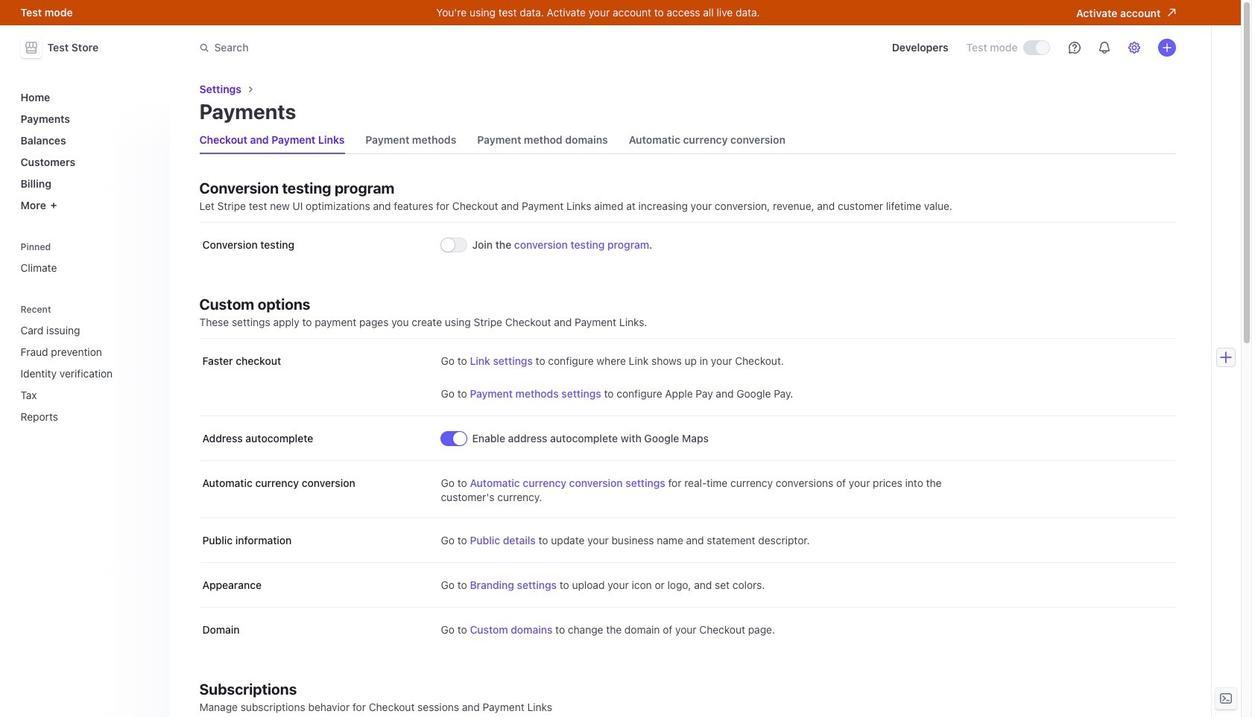 Task type: describe. For each thing, give the bounding box(es) containing it.
help image
[[1069, 42, 1081, 54]]

Search text field
[[190, 34, 611, 61]]

notifications image
[[1098, 42, 1110, 54]]

1 recent element from the top
[[15, 299, 161, 429]]



Task type: vqa. For each thing, say whether or not it's contained in the screenshot.
"up"
no



Task type: locate. For each thing, give the bounding box(es) containing it.
None search field
[[190, 34, 611, 61]]

edit pins image
[[146, 243, 155, 252]]

2 recent element from the top
[[15, 318, 161, 429]]

pinned element
[[15, 237, 161, 280]]

core navigation links element
[[15, 85, 161, 218]]

recent element
[[15, 299, 161, 429], [15, 318, 161, 429]]

settings image
[[1128, 42, 1140, 54]]

Test mode checkbox
[[1024, 41, 1049, 54]]

tab list
[[199, 127, 1176, 154]]

clear history image
[[146, 305, 155, 314]]



